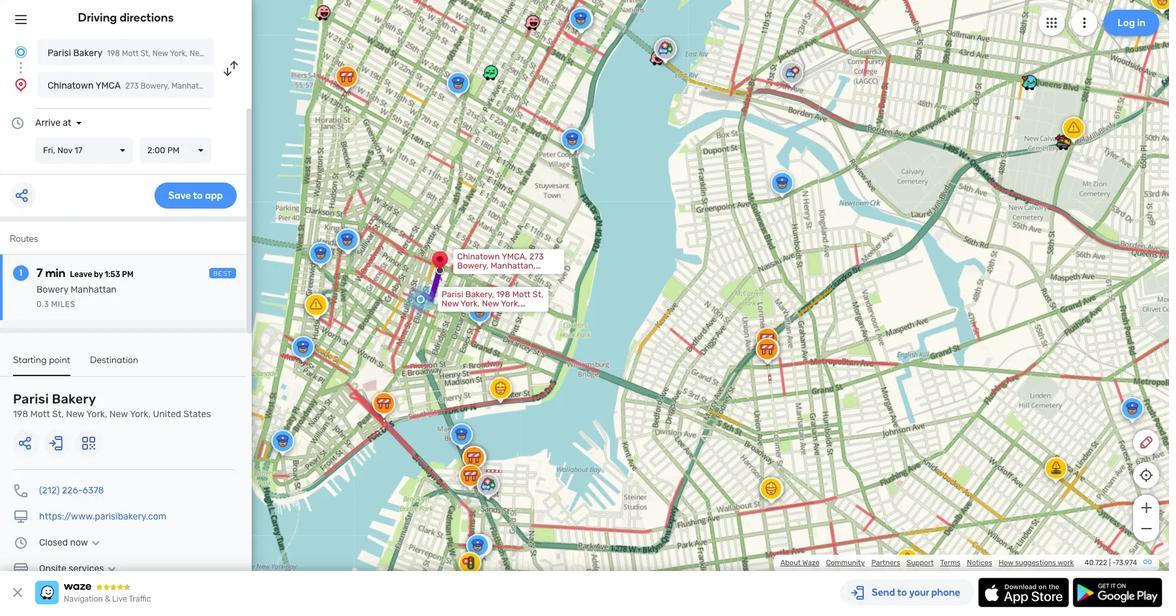 Task type: describe. For each thing, give the bounding box(es) containing it.
closed now
[[39, 538, 88, 549]]

(212) 226-6378
[[39, 485, 104, 496]]

bowery manhattan 0.3 miles
[[37, 284, 117, 309]]

now
[[70, 538, 88, 549]]

7 min leave by 1:53 pm
[[37, 266, 134, 281]]

location image
[[13, 77, 29, 93]]

pm inside 7 min leave by 1:53 pm
[[122, 270, 134, 279]]

1
[[19, 267, 22, 279]]

0.3
[[37, 300, 49, 309]]

driving
[[78, 10, 117, 25]]

bowery, for ymca,
[[458, 261, 489, 271]]

closed now button
[[39, 538, 104, 549]]

bowery, for ymca
[[141, 82, 170, 91]]

united inside parisi bakery, 198 mott st, new york, new york, united states
[[442, 308, 468, 318]]

how
[[999, 559, 1014, 568]]

fri, nov 17
[[43, 145, 82, 155]]

starting
[[13, 355, 47, 366]]

united inside chinatown ymca, 273 bowery, manhattan, united states
[[458, 270, 484, 280]]

closed
[[39, 538, 68, 549]]

fri, nov 17 list box
[[35, 138, 133, 164]]

40.722 | -73.974
[[1085, 559, 1138, 568]]

chinatown ymca 273 bowery, manhattan, united states
[[48, 80, 265, 91]]

live
[[112, 595, 127, 604]]

terms
[[941, 559, 961, 568]]

chinatown ymca, 273 bowery, manhattan, united states
[[458, 252, 544, 280]]

2 vertical spatial parisi
[[13, 391, 49, 407]]

2:00
[[147, 145, 165, 155]]

198 inside parisi bakery, 198 mott st, new york, new york, united states
[[496, 290, 511, 300]]

partners
[[872, 559, 901, 568]]

starting point
[[13, 355, 70, 366]]

leave
[[70, 270, 92, 279]]

notices
[[968, 559, 993, 568]]

2:00 pm list box
[[140, 138, 211, 164]]

navigation & live traffic
[[64, 595, 151, 604]]

about
[[781, 559, 801, 568]]

0 vertical spatial parisi
[[48, 48, 71, 59]]

states inside chinatown ymca 273 bowery, manhattan, united states
[[241, 82, 265, 91]]

273 for ymca
[[125, 82, 139, 91]]

work
[[1058, 559, 1075, 568]]

destination
[[90, 355, 138, 366]]

1 vertical spatial parisi bakery 198 mott st, new york, new york, united states
[[13, 391, 211, 420]]

parisi inside parisi bakery, 198 mott st, new york, new york, united states
[[442, 290, 464, 300]]

driving directions
[[78, 10, 174, 25]]

notices link
[[968, 559, 993, 568]]

arrive
[[35, 117, 61, 129]]

community
[[827, 559, 865, 568]]

manhattan
[[71, 284, 117, 296]]

navigation
[[64, 595, 103, 604]]

at
[[63, 117, 71, 129]]

support link
[[907, 559, 934, 568]]

manhattan, for ymca
[[172, 82, 213, 91]]

point
[[49, 355, 70, 366]]

about waze community partners support terms notices how suggestions work
[[781, 559, 1075, 568]]

community link
[[827, 559, 865, 568]]

onsite services
[[39, 564, 104, 575]]

1 vertical spatial clock image
[[13, 536, 29, 551]]

2:00 pm
[[147, 145, 180, 155]]

states inside parisi bakery, 198 mott st, new york, new york, united states
[[470, 308, 496, 318]]

2 vertical spatial mott
[[30, 409, 50, 420]]

bakery,
[[466, 290, 494, 300]]

(212)
[[39, 485, 60, 496]]

onsite
[[39, 564, 66, 575]]

services
[[69, 564, 104, 575]]

united inside chinatown ymca 273 bowery, manhattan, united states
[[215, 82, 239, 91]]

current location image
[[13, 44, 29, 60]]

min
[[45, 266, 65, 281]]

partners link
[[872, 559, 901, 568]]



Task type: vqa. For each thing, say whether or not it's contained in the screenshot.
Riverside
no



Task type: locate. For each thing, give the bounding box(es) containing it.
mott
[[122, 49, 139, 58], [513, 290, 531, 300], [30, 409, 50, 420]]

starting point button
[[13, 355, 70, 376]]

1 vertical spatial manhattan,
[[491, 261, 536, 271]]

0 vertical spatial manhattan,
[[172, 82, 213, 91]]

0 horizontal spatial pm
[[122, 270, 134, 279]]

0 vertical spatial clock image
[[10, 115, 25, 131]]

1 vertical spatial bakery
[[52, 391, 96, 407]]

1 horizontal spatial st,
[[141, 49, 151, 58]]

parisi
[[48, 48, 71, 59], [442, 290, 464, 300], [13, 391, 49, 407]]

chinatown left ymca,
[[458, 252, 500, 262]]

2 vertical spatial st,
[[52, 409, 64, 420]]

chinatown for ymca
[[48, 80, 94, 91]]

pm right the 2:00
[[167, 145, 180, 155]]

2 vertical spatial 198
[[13, 409, 28, 420]]

arrive at
[[35, 117, 71, 129]]

273 inside chinatown ymca 273 bowery, manhattan, united states
[[125, 82, 139, 91]]

bakery down driving
[[73, 48, 103, 59]]

1 horizontal spatial chinatown
[[458, 252, 500, 262]]

states
[[253, 49, 277, 58], [241, 82, 265, 91], [486, 270, 511, 280], [470, 308, 496, 318], [183, 409, 211, 420]]

bowery
[[37, 284, 68, 296]]

273 right ymca
[[125, 82, 139, 91]]

about waze link
[[781, 559, 820, 568]]

pm
[[167, 145, 180, 155], [122, 270, 134, 279]]

1 vertical spatial 198
[[496, 290, 511, 300]]

st, inside parisi bakery, 198 mott st, new york, new york, united states
[[533, 290, 544, 300]]

0 vertical spatial chinatown
[[48, 80, 94, 91]]

1 vertical spatial parisi
[[442, 290, 464, 300]]

-
[[1113, 559, 1116, 568]]

manhattan, inside chinatown ymca 273 bowery, manhattan, united states
[[172, 82, 213, 91]]

zoom out image
[[1139, 521, 1155, 537]]

0 horizontal spatial 273
[[125, 82, 139, 91]]

clock image
[[10, 115, 25, 131], [13, 536, 29, 551]]

198
[[107, 49, 120, 58], [496, 290, 511, 300], [13, 409, 28, 420]]

198 down "starting point" button
[[13, 409, 28, 420]]

https://www.parisibakery.com link
[[39, 511, 167, 523]]

198 up ymca
[[107, 49, 120, 58]]

1 vertical spatial chinatown
[[458, 252, 500, 262]]

clock image left arrive
[[10, 115, 25, 131]]

|
[[1110, 559, 1111, 568]]

bowery,
[[141, 82, 170, 91], [458, 261, 489, 271]]

0 horizontal spatial chinatown
[[48, 80, 94, 91]]

1:53
[[105, 270, 120, 279]]

chinatown for ymca,
[[458, 252, 500, 262]]

bowery, inside chinatown ymca 273 bowery, manhattan, united states
[[141, 82, 170, 91]]

2 horizontal spatial 198
[[496, 290, 511, 300]]

onsite services button
[[39, 564, 120, 575]]

st,
[[141, 49, 151, 58], [533, 290, 544, 300], [52, 409, 64, 420]]

273 for ymca,
[[530, 252, 544, 262]]

chinatown
[[48, 80, 94, 91], [458, 252, 500, 262]]

best
[[213, 270, 232, 278]]

bakery
[[73, 48, 103, 59], [52, 391, 96, 407]]

bowery, inside chinatown ymca, 273 bowery, manhattan, united states
[[458, 261, 489, 271]]

1 horizontal spatial bowery,
[[458, 261, 489, 271]]

pm inside list box
[[167, 145, 180, 155]]

parisi right current location "icon"
[[48, 48, 71, 59]]

17
[[74, 145, 82, 155]]

1 vertical spatial st,
[[533, 290, 544, 300]]

0 horizontal spatial mott
[[30, 409, 50, 420]]

0 vertical spatial mott
[[122, 49, 139, 58]]

1 vertical spatial pm
[[122, 270, 134, 279]]

how suggestions work link
[[999, 559, 1075, 568]]

nov
[[57, 145, 72, 155]]

chevron down image
[[88, 538, 104, 549]]

york,
[[170, 49, 188, 58], [207, 49, 225, 58], [461, 299, 480, 309], [501, 299, 521, 309], [86, 409, 107, 420], [130, 409, 151, 420]]

chinatown up at
[[48, 80, 94, 91]]

0 horizontal spatial bowery,
[[141, 82, 170, 91]]

0 vertical spatial 273
[[125, 82, 139, 91]]

1 vertical spatial mott
[[513, 290, 531, 300]]

bakery down the point at the bottom
[[52, 391, 96, 407]]

273
[[125, 82, 139, 91], [530, 252, 544, 262]]

198 right bakery,
[[496, 290, 511, 300]]

link image
[[1143, 557, 1153, 568]]

mott down driving directions
[[122, 49, 139, 58]]

0 horizontal spatial 198
[[13, 409, 28, 420]]

1 horizontal spatial manhattan,
[[491, 261, 536, 271]]

0 vertical spatial pm
[[167, 145, 180, 155]]

zoom in image
[[1139, 500, 1155, 516]]

terms link
[[941, 559, 961, 568]]

pencil image
[[1139, 435, 1155, 451]]

destination button
[[90, 355, 138, 375]]

manhattan,
[[172, 82, 213, 91], [491, 261, 536, 271]]

273 right ymca,
[[530, 252, 544, 262]]

2 horizontal spatial st,
[[533, 290, 544, 300]]

2 horizontal spatial mott
[[513, 290, 531, 300]]

parisi bakery, 198 mott st, new york, new york, united states
[[442, 290, 544, 318]]

routes
[[10, 234, 38, 245]]

st, down "starting point" button
[[52, 409, 64, 420]]

store image
[[13, 562, 29, 577]]

226-
[[62, 485, 83, 496]]

0 horizontal spatial manhattan,
[[172, 82, 213, 91]]

st, up chinatown ymca 273 bowery, manhattan, united states
[[141, 49, 151, 58]]

1 vertical spatial 273
[[530, 252, 544, 262]]

0 vertical spatial bowery,
[[141, 82, 170, 91]]

1 horizontal spatial pm
[[167, 145, 180, 155]]

new
[[152, 49, 168, 58], [190, 49, 206, 58], [442, 299, 459, 309], [482, 299, 499, 309], [66, 409, 84, 420], [109, 409, 128, 420]]

parisi bakery 198 mott st, new york, new york, united states down destination button
[[13, 391, 211, 420]]

manhattan, inside chinatown ymca, 273 bowery, manhattan, united states
[[491, 261, 536, 271]]

https://www.parisibakery.com
[[39, 511, 167, 523]]

st, down chinatown ymca, 273 bowery, manhattan, united states
[[533, 290, 544, 300]]

bowery, up bakery,
[[458, 261, 489, 271]]

call image
[[13, 483, 29, 499]]

pm right the "1:53"
[[122, 270, 134, 279]]

states inside chinatown ymca, 273 bowery, manhattan, united states
[[486, 270, 511, 280]]

(212) 226-6378 link
[[39, 485, 104, 496]]

united
[[227, 49, 251, 58], [215, 82, 239, 91], [458, 270, 484, 280], [442, 308, 468, 318], [153, 409, 181, 420]]

1 horizontal spatial 273
[[530, 252, 544, 262]]

miles
[[51, 300, 75, 309]]

manhattan, for ymca,
[[491, 261, 536, 271]]

by
[[94, 270, 103, 279]]

parisi down "starting point" button
[[13, 391, 49, 407]]

0 vertical spatial 198
[[107, 49, 120, 58]]

73.974
[[1116, 559, 1138, 568]]

clock image down 'computer' icon on the left bottom of page
[[13, 536, 29, 551]]

ymca,
[[502, 252, 528, 262]]

computer image
[[13, 510, 29, 525]]

mott down "starting point" button
[[30, 409, 50, 420]]

traffic
[[129, 595, 151, 604]]

directions
[[120, 10, 174, 25]]

273 inside chinatown ymca, 273 bowery, manhattan, united states
[[530, 252, 544, 262]]

0 horizontal spatial st,
[[52, 409, 64, 420]]

parisi bakery 198 mott st, new york, new york, united states
[[48, 48, 277, 59], [13, 391, 211, 420]]

&
[[105, 595, 110, 604]]

mott down chinatown ymca, 273 bowery, manhattan, united states
[[513, 290, 531, 300]]

40.722
[[1085, 559, 1108, 568]]

x image
[[10, 585, 25, 601]]

chinatown inside chinatown ymca, 273 bowery, manhattan, united states
[[458, 252, 500, 262]]

suggestions
[[1016, 559, 1057, 568]]

mott inside parisi bakery, 198 mott st, new york, new york, united states
[[513, 290, 531, 300]]

bowery, right ymca
[[141, 82, 170, 91]]

1 horizontal spatial 198
[[107, 49, 120, 58]]

6378
[[83, 485, 104, 496]]

parisi bakery 198 mott st, new york, new york, united states up chinatown ymca 273 bowery, manhattan, united states
[[48, 48, 277, 59]]

7
[[37, 266, 43, 281]]

fri,
[[43, 145, 55, 155]]

parisi left bakery,
[[442, 290, 464, 300]]

0 vertical spatial st,
[[141, 49, 151, 58]]

waze
[[803, 559, 820, 568]]

1 horizontal spatial mott
[[122, 49, 139, 58]]

chevron down image
[[104, 564, 120, 575]]

bakery inside parisi bakery 198 mott st, new york, new york, united states
[[52, 391, 96, 407]]

ymca
[[96, 80, 121, 91]]

0 vertical spatial parisi bakery 198 mott st, new york, new york, united states
[[48, 48, 277, 59]]

0 vertical spatial bakery
[[73, 48, 103, 59]]

1 vertical spatial bowery,
[[458, 261, 489, 271]]

support
[[907, 559, 934, 568]]



